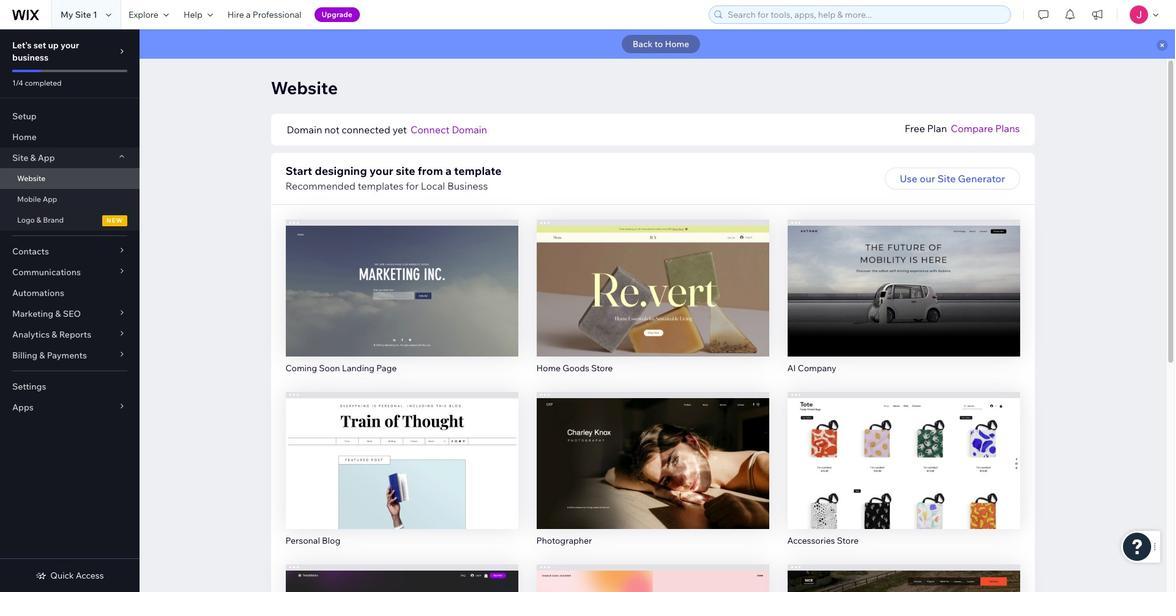 Task type: vqa. For each thing, say whether or not it's contained in the screenshot.
6
no



Task type: describe. For each thing, give the bounding box(es) containing it.
new
[[107, 217, 123, 225]]

free plan compare plans
[[905, 122, 1020, 135]]

edit button for ai company
[[878, 267, 930, 290]]

help
[[184, 9, 202, 20]]

analytics & reports
[[12, 329, 91, 340]]

& for marketing
[[55, 309, 61, 320]]

start designing your site from a template recommended templates for local business
[[286, 164, 502, 192]]

& for billing
[[39, 350, 45, 361]]

billing
[[12, 350, 37, 361]]

edit for coming soon landing page
[[393, 272, 411, 285]]

quick access button
[[36, 571, 104, 582]]

site inside button
[[938, 173, 956, 185]]

billing & payments button
[[0, 345, 140, 366]]

site & app button
[[0, 148, 140, 168]]

reports
[[59, 329, 91, 340]]

site inside popup button
[[12, 152, 28, 163]]

hire a professional
[[228, 9, 302, 20]]

access
[[76, 571, 104, 582]]

business
[[447, 180, 488, 192]]

connected
[[342, 124, 391, 136]]

soon
[[319, 363, 340, 374]]

1 horizontal spatial site
[[75, 9, 91, 20]]

site
[[396, 164, 415, 178]]

1 domain from the left
[[287, 124, 322, 136]]

back to home
[[633, 39, 690, 50]]

website link
[[0, 168, 140, 189]]

edit for ai company
[[895, 272, 913, 285]]

0 vertical spatial a
[[246, 9, 251, 20]]

contacts button
[[0, 241, 140, 262]]

photographer
[[537, 535, 592, 546]]

business
[[12, 52, 48, 63]]

marketing & seo
[[12, 309, 81, 320]]

compare
[[951, 122, 993, 135]]

home for home
[[12, 132, 37, 143]]

0 vertical spatial website
[[271, 77, 338, 99]]

plan
[[928, 122, 947, 135]]

accessories store
[[788, 535, 859, 546]]

your inside the "start designing your site from a template recommended templates for local business"
[[370, 164, 393, 178]]

hire
[[228, 9, 244, 20]]

view for company
[[893, 298, 915, 310]]

home inside 'button'
[[665, 39, 690, 50]]

setup
[[12, 111, 37, 122]]

analytics
[[12, 329, 50, 340]]

view for blog
[[391, 471, 413, 483]]

home goods store
[[537, 363, 613, 374]]

mobile app
[[17, 195, 57, 204]]

edit for home goods store
[[644, 272, 662, 285]]

0 vertical spatial store
[[591, 363, 613, 374]]

edit button for home goods store
[[627, 267, 679, 290]]

use
[[900, 173, 918, 185]]

ai
[[788, 363, 796, 374]]

connect
[[411, 124, 450, 136]]

home link
[[0, 127, 140, 148]]

payments
[[47, 350, 87, 361]]

quick
[[50, 571, 74, 582]]

start
[[286, 164, 312, 178]]

coming soon landing page
[[286, 363, 397, 374]]

help button
[[176, 0, 220, 29]]

landing
[[342, 363, 375, 374]]

1 vertical spatial store
[[837, 535, 859, 546]]

2 domain from the left
[[452, 124, 487, 136]]

ai company
[[788, 363, 837, 374]]

not
[[324, 124, 340, 136]]

professional
[[253, 9, 302, 20]]

view button for blog
[[376, 466, 428, 488]]

personal
[[286, 535, 320, 546]]

apps button
[[0, 397, 140, 418]]

use our site generator
[[900, 173, 1006, 185]]

use our site generator button
[[885, 168, 1020, 190]]

generator
[[958, 173, 1006, 185]]

1/4 completed
[[12, 78, 62, 88]]

recommended
[[286, 180, 356, 192]]

edit button for accessories store
[[878, 440, 930, 462]]

domain not connected yet connect domain
[[287, 124, 487, 136]]

seo
[[63, 309, 81, 320]]

edit for personal blog
[[393, 445, 411, 457]]

free
[[905, 122, 925, 135]]

completed
[[25, 78, 62, 88]]

mobile app link
[[0, 189, 140, 210]]

view button for soon
[[376, 293, 428, 315]]

goods
[[563, 363, 589, 374]]

marketing & seo button
[[0, 304, 140, 324]]

yet
[[393, 124, 407, 136]]

site & app
[[12, 152, 55, 163]]

accessories
[[788, 535, 835, 546]]

coming
[[286, 363, 317, 374]]

set
[[33, 40, 46, 51]]

setup link
[[0, 106, 140, 127]]

hire a professional link
[[220, 0, 309, 29]]



Task type: locate. For each thing, give the bounding box(es) containing it.
2 horizontal spatial home
[[665, 39, 690, 50]]

app
[[38, 152, 55, 163], [43, 195, 57, 204]]

edit for accessories store
[[895, 445, 913, 457]]

your up templates on the top of page
[[370, 164, 393, 178]]

website inside sidebar element
[[17, 174, 45, 183]]

store right goods
[[591, 363, 613, 374]]

1 vertical spatial website
[[17, 174, 45, 183]]

mobile
[[17, 195, 41, 204]]

1
[[93, 9, 97, 20]]

edit for photographer
[[644, 445, 662, 457]]

marketing
[[12, 309, 53, 320]]

plans
[[996, 122, 1020, 135]]

billing & payments
[[12, 350, 87, 361]]

1 horizontal spatial website
[[271, 77, 338, 99]]

0 horizontal spatial home
[[12, 132, 37, 143]]

contacts
[[12, 246, 49, 257]]

blog
[[322, 535, 341, 546]]

view button for company
[[878, 293, 930, 315]]

2 vertical spatial home
[[537, 363, 561, 374]]

designing
[[315, 164, 367, 178]]

app up website link
[[38, 152, 55, 163]]

back to home button
[[622, 35, 701, 53]]

0 vertical spatial home
[[665, 39, 690, 50]]

our
[[920, 173, 936, 185]]

home down the setup
[[12, 132, 37, 143]]

store
[[591, 363, 613, 374], [837, 535, 859, 546]]

brand
[[43, 216, 64, 225]]

my site 1
[[61, 9, 97, 20]]

edit button for personal blog
[[376, 440, 428, 462]]

a inside the "start designing your site from a template recommended templates for local business"
[[446, 164, 452, 178]]

quick access
[[50, 571, 104, 582]]

site
[[75, 9, 91, 20], [12, 152, 28, 163], [938, 173, 956, 185]]

communications
[[12, 267, 81, 278]]

1 vertical spatial site
[[12, 152, 28, 163]]

& left reports
[[52, 329, 57, 340]]

0 horizontal spatial website
[[17, 174, 45, 183]]

0 vertical spatial site
[[75, 9, 91, 20]]

your
[[61, 40, 79, 51], [370, 164, 393, 178]]

home left goods
[[537, 363, 561, 374]]

a
[[246, 9, 251, 20], [446, 164, 452, 178]]

&
[[30, 152, 36, 163], [36, 216, 41, 225], [55, 309, 61, 320], [52, 329, 57, 340], [39, 350, 45, 361]]

back
[[633, 39, 653, 50]]

app right mobile
[[43, 195, 57, 204]]

settings link
[[0, 377, 140, 397]]

edit button for coming soon landing page
[[376, 267, 428, 290]]

& inside dropdown button
[[55, 309, 61, 320]]

& left seo
[[55, 309, 61, 320]]

0 vertical spatial your
[[61, 40, 79, 51]]

page
[[377, 363, 397, 374]]

website up not
[[271, 77, 338, 99]]

sidebar element
[[0, 29, 140, 593]]

let's
[[12, 40, 32, 51]]

0 horizontal spatial site
[[12, 152, 28, 163]]

home for home goods store
[[537, 363, 561, 374]]

website down site & app
[[17, 174, 45, 183]]

from
[[418, 164, 443, 178]]

local
[[421, 180, 445, 192]]

automations link
[[0, 283, 140, 304]]

1 horizontal spatial your
[[370, 164, 393, 178]]

up
[[48, 40, 59, 51]]

1 horizontal spatial home
[[537, 363, 561, 374]]

automations
[[12, 288, 64, 299]]

to
[[655, 39, 663, 50]]

view for soon
[[391, 298, 413, 310]]

0 horizontal spatial your
[[61, 40, 79, 51]]

your inside "let's set up your business"
[[61, 40, 79, 51]]

1/4
[[12, 78, 23, 88]]

domain
[[287, 124, 322, 136], [452, 124, 487, 136]]

company
[[798, 363, 837, 374]]

let's set up your business
[[12, 40, 79, 63]]

& for logo
[[36, 216, 41, 225]]

1 vertical spatial your
[[370, 164, 393, 178]]

compare plans button
[[951, 121, 1020, 136]]

a right hire
[[246, 9, 251, 20]]

upgrade button
[[314, 7, 360, 22]]

home
[[665, 39, 690, 50], [12, 132, 37, 143], [537, 363, 561, 374]]

your right up
[[61, 40, 79, 51]]

home right to
[[665, 39, 690, 50]]

1 horizontal spatial store
[[837, 535, 859, 546]]

my
[[61, 9, 73, 20]]

app inside "link"
[[43, 195, 57, 204]]

site left 1
[[75, 9, 91, 20]]

domain left not
[[287, 124, 322, 136]]

& right billing
[[39, 350, 45, 361]]

logo
[[17, 216, 35, 225]]

view button for goods
[[627, 293, 679, 315]]

0 horizontal spatial store
[[591, 363, 613, 374]]

2 vertical spatial site
[[938, 173, 956, 185]]

Search for tools, apps, help & more... field
[[724, 6, 1007, 23]]

explore
[[129, 9, 158, 20]]

1 vertical spatial home
[[12, 132, 37, 143]]

1 vertical spatial a
[[446, 164, 452, 178]]

for
[[406, 180, 419, 192]]

site down the setup
[[12, 152, 28, 163]]

& for site
[[30, 152, 36, 163]]

home inside sidebar element
[[12, 132, 37, 143]]

1 horizontal spatial a
[[446, 164, 452, 178]]

settings
[[12, 381, 46, 392]]

& for analytics
[[52, 329, 57, 340]]

website
[[271, 77, 338, 99], [17, 174, 45, 183]]

analytics & reports button
[[0, 324, 140, 345]]

upgrade
[[322, 10, 353, 19]]

2 horizontal spatial site
[[938, 173, 956, 185]]

1 horizontal spatial domain
[[452, 124, 487, 136]]

templates
[[358, 180, 404, 192]]

view button
[[376, 293, 428, 315], [627, 293, 679, 315], [878, 293, 930, 315], [376, 466, 428, 488], [627, 466, 679, 488]]

1 vertical spatial app
[[43, 195, 57, 204]]

& up mobile
[[30, 152, 36, 163]]

connect domain button
[[411, 122, 487, 137]]

edit
[[393, 272, 411, 285], [644, 272, 662, 285], [895, 272, 913, 285], [393, 445, 411, 457], [644, 445, 662, 457], [895, 445, 913, 457]]

back to home alert
[[140, 29, 1175, 59]]

edit button for photographer
[[627, 440, 679, 462]]

apps
[[12, 402, 34, 413]]

view
[[391, 298, 413, 310], [642, 298, 664, 310], [893, 298, 915, 310], [391, 471, 413, 483], [642, 471, 664, 483]]

personal blog
[[286, 535, 341, 546]]

a right from
[[446, 164, 452, 178]]

0 horizontal spatial a
[[246, 9, 251, 20]]

site right our
[[938, 173, 956, 185]]

template
[[454, 164, 502, 178]]

& right logo
[[36, 216, 41, 225]]

view for goods
[[642, 298, 664, 310]]

app inside popup button
[[38, 152, 55, 163]]

0 horizontal spatial domain
[[287, 124, 322, 136]]

0 vertical spatial app
[[38, 152, 55, 163]]

domain right connect
[[452, 124, 487, 136]]

communications button
[[0, 262, 140, 283]]

store right accessories
[[837, 535, 859, 546]]



